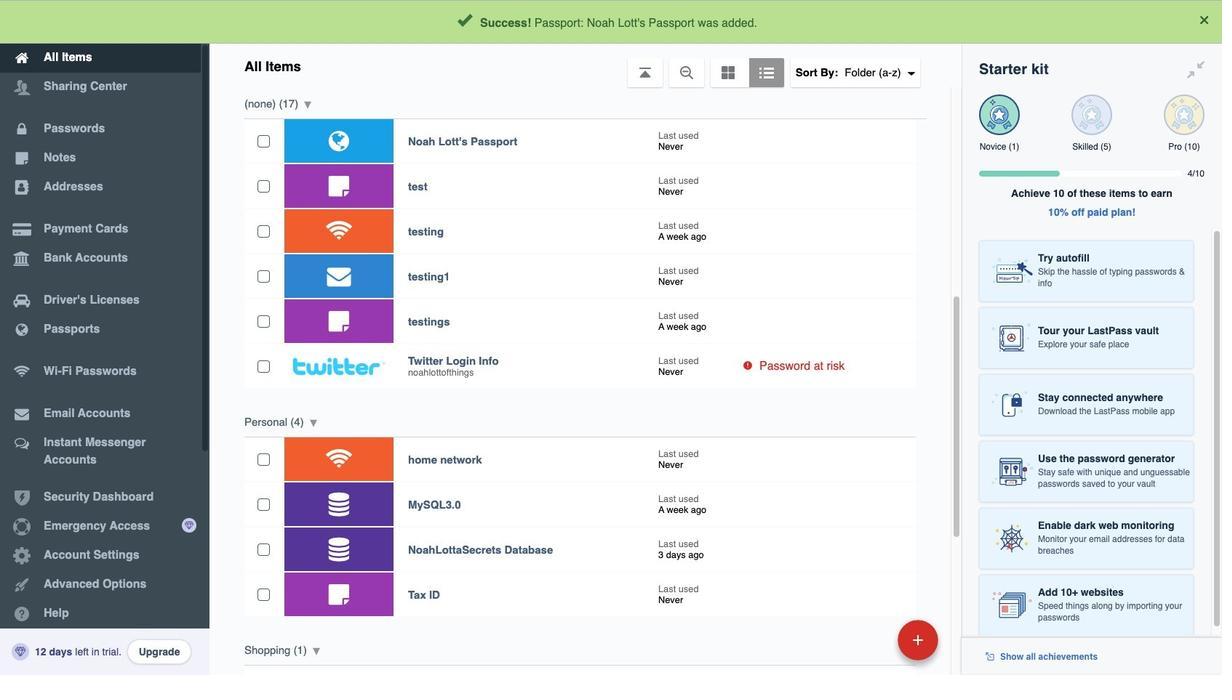 Task type: vqa. For each thing, say whether or not it's contained in the screenshot.
vault options NAVIGATION
yes



Task type: describe. For each thing, give the bounding box(es) containing it.
new item element
[[798, 620, 944, 661]]

vault options navigation
[[210, 44, 962, 87]]

main navigation navigation
[[0, 0, 210, 676]]

Search search field
[[351, 6, 932, 38]]



Task type: locate. For each thing, give the bounding box(es) containing it.
alert
[[0, 0, 1222, 44]]

search my vault text field
[[351, 6, 932, 38]]

new item navigation
[[798, 616, 947, 676]]



